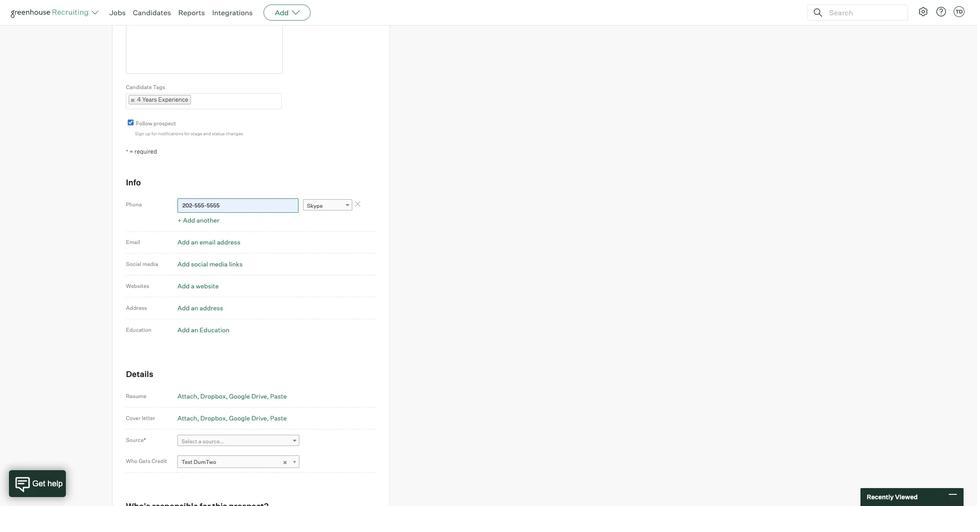 Task type: locate. For each thing, give the bounding box(es) containing it.
add an address link
[[178, 304, 223, 312]]

address
[[126, 305, 147, 312]]

3 an from the top
[[191, 326, 198, 334]]

education
[[200, 326, 229, 334], [126, 327, 152, 334]]

1 vertical spatial a
[[199, 438, 201, 445]]

prospect
[[154, 120, 176, 127]]

1 drive from the top
[[251, 393, 267, 400]]

reports
[[178, 8, 205, 17]]

2 dropbox from the top
[[200, 415, 226, 422]]

add
[[275, 8, 289, 17], [183, 217, 195, 224], [178, 239, 190, 246], [178, 261, 190, 268], [178, 283, 190, 290], [178, 304, 190, 312], [178, 326, 190, 334]]

1 vertical spatial an
[[191, 304, 198, 312]]

links
[[229, 261, 243, 268]]

integrations
[[212, 8, 253, 17]]

test
[[182, 459, 193, 466]]

1 dropbox link from the top
[[200, 393, 228, 400]]

required
[[135, 148, 157, 155]]

2 google drive link from the top
[[229, 415, 269, 422]]

recently viewed
[[867, 494, 918, 501]]

credit
[[152, 458, 167, 465]]

add button
[[264, 4, 311, 21]]

source...
[[203, 438, 225, 445]]

an down add an address
[[191, 326, 198, 334]]

drive
[[251, 393, 267, 400], [251, 415, 267, 422]]

0 vertical spatial a
[[191, 283, 195, 290]]

who gets credit
[[126, 458, 167, 465]]

test dumtwo link
[[178, 456, 299, 469]]

education down add an address
[[200, 326, 229, 334]]

add a website
[[178, 283, 219, 290]]

sign up for notifications for stage and status changes
[[135, 131, 243, 136]]

media right the social at bottom
[[142, 261, 158, 268]]

1 vertical spatial attach link
[[178, 415, 199, 422]]

td button
[[954, 6, 965, 17]]

paste link for cover letter
[[270, 415, 287, 422]]

0 vertical spatial paste
[[270, 393, 287, 400]]

1 dropbox from the top
[[200, 393, 226, 400]]

1 attach link from the top
[[178, 393, 199, 400]]

info
[[126, 178, 141, 188]]

*
[[126, 148, 128, 155], [144, 437, 146, 444]]

websites
[[126, 283, 149, 290]]

0 vertical spatial dropbox
[[200, 393, 226, 400]]

1 vertical spatial dropbox
[[200, 415, 226, 422]]

0 vertical spatial *
[[126, 148, 128, 155]]

skype link
[[303, 200, 352, 213]]

1 vertical spatial dropbox link
[[200, 415, 228, 422]]

2 google from the top
[[229, 415, 250, 422]]

0 vertical spatial google
[[229, 393, 250, 400]]

google drive link
[[229, 393, 269, 400], [229, 415, 269, 422]]

1 vertical spatial google
[[229, 415, 250, 422]]

dropbox
[[200, 393, 226, 400], [200, 415, 226, 422]]

0 vertical spatial attach dropbox google drive paste
[[178, 393, 287, 400]]

test dumtwo
[[182, 459, 216, 466]]

select a source... link
[[178, 435, 299, 448]]

None text field
[[191, 94, 200, 108]]

0 horizontal spatial education
[[126, 327, 152, 334]]

recently
[[867, 494, 894, 501]]

attach dropbox google drive paste
[[178, 393, 287, 400], [178, 415, 287, 422]]

1 attach from the top
[[178, 393, 197, 400]]

details
[[126, 369, 153, 379]]

select
[[182, 438, 197, 445]]

0 vertical spatial address
[[217, 239, 240, 246]]

for right up
[[152, 131, 157, 136]]

dropbox link
[[200, 393, 228, 400], [200, 415, 228, 422]]

1 vertical spatial google drive link
[[229, 415, 269, 422]]

1 paste link from the top
[[270, 393, 287, 400]]

address
[[217, 239, 240, 246], [200, 304, 223, 312]]

google
[[229, 393, 250, 400], [229, 415, 250, 422]]

attach dropbox google drive paste for cover letter
[[178, 415, 287, 422]]

an left email in the top left of the page
[[191, 239, 198, 246]]

experience
[[158, 96, 188, 103]]

up
[[145, 131, 151, 136]]

2 paste link from the top
[[270, 415, 287, 422]]

add inside popup button
[[275, 8, 289, 17]]

2 vertical spatial an
[[191, 326, 198, 334]]

years
[[142, 96, 157, 103]]

resume
[[126, 393, 146, 400]]

attach
[[178, 393, 197, 400], [178, 415, 197, 422]]

a for add
[[191, 283, 195, 290]]

2 dropbox link from the top
[[200, 415, 228, 422]]

candidates
[[133, 8, 171, 17]]

0 vertical spatial drive
[[251, 393, 267, 400]]

candidate tags
[[126, 84, 165, 91]]

attach link
[[178, 393, 199, 400], [178, 415, 199, 422]]

jobs link
[[109, 8, 126, 17]]

1 an from the top
[[191, 239, 198, 246]]

2 paste from the top
[[270, 415, 287, 422]]

0 vertical spatial attach
[[178, 393, 197, 400]]

add a website link
[[178, 283, 219, 290]]

paste for cover letter
[[270, 415, 287, 422]]

paste
[[270, 393, 287, 400], [270, 415, 287, 422]]

an down add a website link
[[191, 304, 198, 312]]

for
[[152, 131, 157, 136], [184, 131, 190, 136]]

2 drive from the top
[[251, 415, 267, 422]]

address right email in the top left of the page
[[217, 239, 240, 246]]

dropbox for resume
[[200, 393, 226, 400]]

changes
[[226, 131, 243, 136]]

an for education
[[191, 326, 198, 334]]

add an address
[[178, 304, 223, 312]]

1 vertical spatial paste
[[270, 415, 287, 422]]

2 attach link from the top
[[178, 415, 199, 422]]

a right 'select'
[[199, 438, 201, 445]]

1 vertical spatial paste link
[[270, 415, 287, 422]]

1 vertical spatial *
[[144, 437, 146, 444]]

None text field
[[178, 199, 299, 213]]

2 attach dropbox google drive paste from the top
[[178, 415, 287, 422]]

an
[[191, 239, 198, 246], [191, 304, 198, 312], [191, 326, 198, 334]]

0 vertical spatial google drive link
[[229, 393, 269, 400]]

1 google from the top
[[229, 393, 250, 400]]

and
[[203, 131, 211, 136]]

google drive link for resume
[[229, 393, 269, 400]]

2 attach from the top
[[178, 415, 197, 422]]

0 horizontal spatial for
[[152, 131, 157, 136]]

social
[[126, 261, 141, 268]]

0 vertical spatial paste link
[[270, 393, 287, 400]]

select a source...
[[182, 438, 225, 445]]

drive for resume
[[251, 393, 267, 400]]

0 vertical spatial an
[[191, 239, 198, 246]]

sign
[[135, 131, 144, 136]]

1 vertical spatial attach
[[178, 415, 197, 422]]

1 vertical spatial address
[[200, 304, 223, 312]]

0 horizontal spatial *
[[126, 148, 128, 155]]

attach link for resume
[[178, 393, 199, 400]]

paste link
[[270, 393, 287, 400], [270, 415, 287, 422]]

1 horizontal spatial a
[[199, 438, 201, 445]]

add an education
[[178, 326, 229, 334]]

candidate
[[126, 84, 152, 91]]

2 an from the top
[[191, 304, 198, 312]]

add social media links
[[178, 261, 243, 268]]

0 horizontal spatial a
[[191, 283, 195, 290]]

follow
[[136, 120, 152, 127]]

1 horizontal spatial for
[[184, 131, 190, 136]]

1 for from the left
[[152, 131, 157, 136]]

drive for cover letter
[[251, 415, 267, 422]]

a
[[191, 283, 195, 290], [199, 438, 201, 445]]

add an email address
[[178, 239, 240, 246]]

an for email
[[191, 239, 198, 246]]

add for add
[[275, 8, 289, 17]]

* up gets
[[144, 437, 146, 444]]

candidates link
[[133, 8, 171, 17]]

0 vertical spatial attach link
[[178, 393, 199, 400]]

an for address
[[191, 304, 198, 312]]

website
[[196, 283, 219, 290]]

1 attach dropbox google drive paste from the top
[[178, 393, 287, 400]]

a left website
[[191, 283, 195, 290]]

for left stage
[[184, 131, 190, 136]]

0 vertical spatial dropbox link
[[200, 393, 228, 400]]

1 vertical spatial attach dropbox google drive paste
[[178, 415, 287, 422]]

address down website
[[200, 304, 223, 312]]

education down address
[[126, 327, 152, 334]]

* left =
[[126, 148, 128, 155]]

Follow prospect checkbox
[[128, 120, 134, 125]]

1 vertical spatial drive
[[251, 415, 267, 422]]

media left links
[[209, 261, 228, 268]]

google for resume
[[229, 393, 250, 400]]

add for add an email address
[[178, 239, 190, 246]]

1 paste from the top
[[270, 393, 287, 400]]

source *
[[126, 437, 146, 444]]

follow prospect
[[136, 120, 176, 127]]

add for add an address
[[178, 304, 190, 312]]

media
[[209, 261, 228, 268], [142, 261, 158, 268]]

dropbox link for cover letter
[[200, 415, 228, 422]]

stage
[[191, 131, 202, 136]]

1 google drive link from the top
[[229, 393, 269, 400]]

1 horizontal spatial education
[[200, 326, 229, 334]]

1 horizontal spatial *
[[144, 437, 146, 444]]



Task type: describe. For each thing, give the bounding box(es) containing it.
dumtwo
[[194, 459, 216, 466]]

attach for resume
[[178, 393, 197, 400]]

phone
[[126, 201, 142, 208]]

4
[[137, 96, 141, 103]]

dropbox link for resume
[[200, 393, 228, 400]]

social
[[191, 261, 208, 268]]

add social media links link
[[178, 261, 243, 268]]

add for add a website
[[178, 283, 190, 290]]

td
[[956, 9, 963, 15]]

a for select
[[199, 438, 201, 445]]

add an education link
[[178, 326, 229, 334]]

another
[[197, 217, 219, 224]]

tags
[[153, 84, 165, 91]]

4 years experience
[[137, 96, 188, 103]]

Notes text field
[[126, 12, 283, 74]]

letter
[[142, 415, 155, 422]]

add for add social media links
[[178, 261, 190, 268]]

td button
[[952, 4, 966, 19]]

dropbox for cover letter
[[200, 415, 226, 422]]

attach dropbox google drive paste for resume
[[178, 393, 287, 400]]

notes
[[126, 3, 141, 9]]

attach link for cover letter
[[178, 415, 199, 422]]

paste link for resume
[[270, 393, 287, 400]]

paste for resume
[[270, 393, 287, 400]]

integrations link
[[212, 8, 253, 17]]

source
[[126, 437, 144, 444]]

email
[[200, 239, 216, 246]]

cover
[[126, 415, 141, 422]]

viewed
[[895, 494, 918, 501]]

+ add another link
[[178, 217, 219, 224]]

gets
[[139, 458, 150, 465]]

+
[[178, 217, 182, 224]]

skype
[[307, 203, 323, 209]]

google for cover letter
[[229, 415, 250, 422]]

attach for cover letter
[[178, 415, 197, 422]]

* inside * = required
[[126, 148, 128, 155]]

add an email address link
[[178, 239, 240, 246]]

notifications
[[158, 131, 183, 136]]

reports link
[[178, 8, 205, 17]]

add for add an education
[[178, 326, 190, 334]]

google drive link for cover letter
[[229, 415, 269, 422]]

status
[[212, 131, 225, 136]]

email
[[126, 239, 140, 246]]

+ add another
[[178, 217, 219, 224]]

social media
[[126, 261, 158, 268]]

=
[[129, 148, 133, 155]]

jobs
[[109, 8, 126, 17]]

2 for from the left
[[184, 131, 190, 136]]

greenhouse recruiting image
[[11, 7, 91, 18]]

cover letter
[[126, 415, 155, 422]]

Search text field
[[827, 6, 900, 19]]

* = required
[[126, 148, 157, 155]]

0 horizontal spatial media
[[142, 261, 158, 268]]

who
[[126, 458, 138, 465]]

1 horizontal spatial media
[[209, 261, 228, 268]]

configure image
[[918, 6, 929, 17]]



Task type: vqa. For each thing, say whether or not it's contained in the screenshot.


